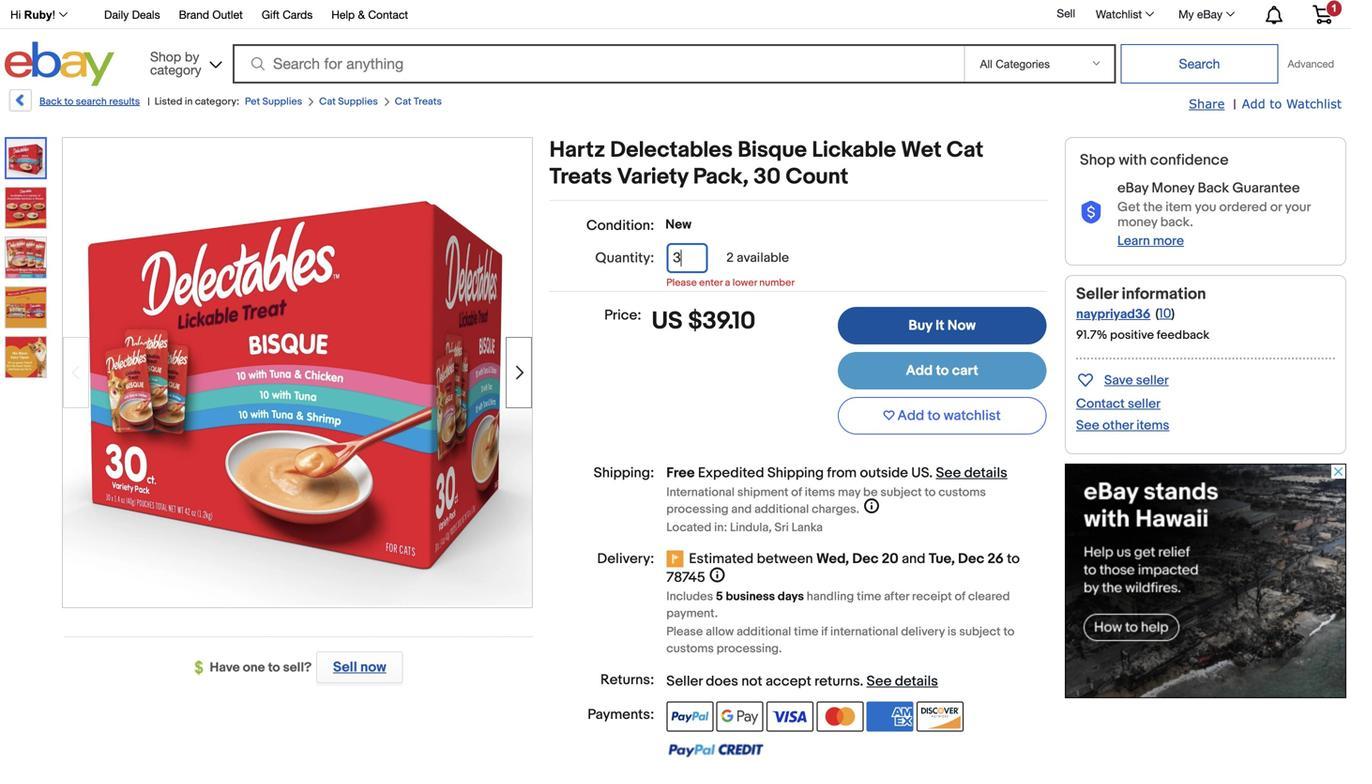 Task type: describe. For each thing, give the bounding box(es) containing it.
shipping
[[768, 465, 824, 482]]

naypriyad36
[[1077, 306, 1151, 322]]

add for add to watchlist
[[898, 407, 925, 424]]

cards
[[283, 8, 313, 21]]

listed
[[155, 96, 183, 108]]

cat supplies
[[319, 96, 378, 108]]

includes
[[667, 590, 714, 604]]

please for please allow additional time if international delivery is subject to customs processing.
[[667, 625, 703, 639]]

delivery
[[902, 625, 945, 639]]

picture 3 of 5 image
[[6, 238, 46, 278]]

us $39.10
[[652, 307, 756, 336]]

contact seller link
[[1077, 396, 1161, 412]]

sell for sell
[[1057, 7, 1076, 20]]

after
[[884, 590, 910, 604]]

| inside share | add to watchlist
[[1234, 97, 1237, 113]]

buy it now
[[909, 317, 976, 334]]

accept
[[766, 673, 812, 690]]

gift
[[262, 8, 280, 21]]

in
[[185, 96, 193, 108]]

shipment
[[738, 485, 789, 500]]

watchlist link
[[1086, 3, 1163, 25]]

hartz delectables bisque lickable wet cat treats variety pack, 30 count - picture 1 of 5 image
[[63, 136, 532, 605]]

cleared
[[969, 590, 1011, 604]]

2 dec from the left
[[959, 551, 985, 567]]

quantity:
[[596, 250, 655, 267]]

new
[[666, 217, 692, 233]]

daily
[[104, 8, 129, 21]]

returns
[[815, 673, 860, 690]]

be
[[864, 485, 878, 500]]

watchlist
[[944, 407, 1001, 424]]

sell for sell now
[[333, 659, 357, 676]]

&
[[358, 8, 365, 21]]

free
[[667, 465, 695, 482]]

charges.
[[812, 502, 860, 517]]

pet supplies
[[245, 96, 302, 108]]

enter
[[699, 277, 723, 289]]

my ebay
[[1179, 8, 1223, 21]]

us $39.10 main content
[[550, 137, 1049, 763]]

treats inside hartz delectables bisque lickable wet cat treats variety pack, 30 count
[[550, 164, 612, 191]]

to inside button
[[928, 407, 941, 424]]

price:
[[605, 307, 642, 324]]

seller for seller does not accept returns
[[667, 673, 703, 690]]

outside
[[860, 465, 909, 482]]

master card image
[[817, 702, 864, 732]]

with details__icon image
[[1080, 201, 1103, 225]]

shop by category
[[150, 49, 202, 77]]

0 horizontal spatial .
[[860, 673, 864, 690]]

to inside international shipment of items may be subject to customs processing and additional charges.
[[925, 485, 936, 500]]

add to watchlist
[[898, 407, 1001, 424]]

ruby
[[24, 8, 52, 21]]

save seller
[[1105, 373, 1169, 389]]

other
[[1103, 418, 1134, 434]]

and inside international shipment of items may be subject to customs processing and additional charges.
[[732, 502, 752, 517]]

days
[[778, 590, 804, 604]]

now
[[361, 659, 386, 676]]

please for please enter a lower number
[[667, 277, 697, 289]]

Search for anything text field
[[236, 46, 961, 82]]

(
[[1156, 306, 1160, 322]]

1 vertical spatial see
[[936, 465, 961, 482]]

1 horizontal spatial .
[[930, 465, 933, 482]]

seller for seller information
[[1077, 284, 1119, 304]]

advanced
[[1288, 58, 1335, 70]]

cat for cat treats
[[395, 96, 412, 108]]

0 horizontal spatial treats
[[414, 96, 442, 108]]

supplies for pet supplies
[[262, 96, 302, 108]]

2 available
[[727, 250, 790, 266]]

payments:
[[588, 706, 655, 723]]

time inside 'please allow additional time if international delivery is subject to customs processing.'
[[794, 625, 819, 639]]

contact inside account navigation
[[368, 8, 408, 21]]

shop by category banner
[[0, 0, 1347, 91]]

1
[[1332, 2, 1338, 14]]

sell now link
[[312, 651, 403, 683]]

1 horizontal spatial details
[[965, 465, 1008, 482]]

of inside international shipment of items may be subject to customs processing and additional charges.
[[792, 485, 802, 500]]

30
[[754, 164, 781, 191]]

add to cart
[[906, 362, 979, 379]]

ebay money back guarantee get the item you ordered or your money back. learn more
[[1118, 180, 1311, 249]]

seller for contact
[[1128, 396, 1161, 412]]

money
[[1118, 214, 1158, 230]]

is
[[948, 625, 957, 639]]

guarantee
[[1233, 180, 1301, 197]]

with
[[1119, 151, 1147, 169]]

to inside estimated between wed, dec 20 and tue, dec 26 to 78745
[[1007, 551, 1020, 567]]

outlet
[[212, 8, 243, 21]]

buy
[[909, 317, 933, 334]]

in:
[[715, 521, 728, 535]]

paypal credit image
[[667, 743, 764, 758]]

0 horizontal spatial |
[[148, 96, 150, 108]]

now
[[948, 317, 976, 334]]

available
[[737, 250, 790, 266]]

5
[[716, 590, 723, 604]]

naypriyad36 link
[[1077, 306, 1151, 322]]

processing
[[667, 502, 729, 517]]

more
[[1154, 233, 1185, 249]]

sell now
[[333, 659, 386, 676]]

located
[[667, 521, 712, 535]]

to right one
[[268, 660, 280, 676]]

seller information naypriyad36 ( 10 ) 91.7% positive feedback
[[1077, 284, 1210, 343]]

1 vertical spatial details
[[895, 673, 939, 690]]

| listed in category:
[[148, 96, 239, 108]]

back to search results link
[[8, 89, 140, 118]]

time inside handling time after receipt of cleared payment.
[[857, 590, 882, 604]]

it
[[936, 317, 945, 334]]

paypal image
[[667, 702, 714, 732]]

0 vertical spatial see details link
[[936, 465, 1008, 482]]

cat supplies link
[[319, 96, 378, 108]]

0 vertical spatial us
[[652, 307, 683, 336]]

to inside 'please allow additional time if international delivery is subject to customs processing.'
[[1004, 625, 1015, 639]]

you
[[1195, 199, 1217, 215]]

!
[[52, 8, 55, 21]]

to left cart
[[936, 362, 949, 379]]

international shipment of items may be subject to customs processing and additional charges.
[[667, 485, 987, 517]]

delivery:
[[598, 551, 655, 567]]

daily deals link
[[104, 5, 160, 26]]

estimated
[[689, 551, 754, 567]]

shop for shop by category
[[150, 49, 181, 64]]

picture 2 of 5 image
[[6, 188, 46, 228]]

may
[[838, 485, 861, 500]]

1 link
[[1302, 0, 1344, 27]]

money
[[1152, 180, 1195, 197]]

add to watchlist link
[[1242, 96, 1342, 113]]

condition:
[[587, 217, 655, 234]]

add to cart link
[[838, 352, 1047, 390]]

free expedited shipping from outside us . see details
[[667, 465, 1008, 482]]

handling time after receipt of cleared payment.
[[667, 590, 1011, 621]]

number
[[760, 277, 795, 289]]

category
[[150, 62, 202, 77]]

10
[[1160, 306, 1172, 322]]



Task type: vqa. For each thing, say whether or not it's contained in the screenshot.
Seller within US $39.10 main content
yes



Task type: locate. For each thing, give the bounding box(es) containing it.
0 horizontal spatial time
[[794, 625, 819, 639]]

$39.10
[[688, 307, 756, 336]]

1 supplies from the left
[[262, 96, 302, 108]]

american express image
[[867, 702, 914, 732]]

additional
[[755, 502, 809, 517], [737, 625, 792, 639]]

back inside ebay money back guarantee get the item you ordered or your money back. learn more
[[1198, 180, 1230, 197]]

supplies for cat supplies
[[338, 96, 378, 108]]

1 vertical spatial seller
[[667, 673, 703, 690]]

0 horizontal spatial subject
[[881, 485, 922, 500]]

2 please from the top
[[667, 625, 703, 639]]

shop inside shop by category
[[150, 49, 181, 64]]

of inside handling time after receipt of cleared payment.
[[955, 590, 966, 604]]

sri
[[775, 521, 789, 535]]

cat right pet supplies
[[319, 96, 336, 108]]

bisque
[[738, 137, 807, 164]]

dec left 20
[[853, 551, 879, 567]]

1 vertical spatial sell
[[333, 659, 357, 676]]

us right price: at the left top of the page
[[652, 307, 683, 336]]

)
[[1172, 306, 1175, 322]]

watchlist
[[1096, 8, 1143, 21], [1287, 96, 1342, 111]]

please enter a lower number
[[667, 277, 795, 289]]

details up 'discover' image
[[895, 673, 939, 690]]

1 horizontal spatial seller
[[1077, 284, 1119, 304]]

additional inside 'please allow additional time if international delivery is subject to customs processing.'
[[737, 625, 792, 639]]

seller right save
[[1137, 373, 1169, 389]]

1 vertical spatial additional
[[737, 625, 792, 639]]

subject inside international shipment of items may be subject to customs processing and additional charges.
[[881, 485, 922, 500]]

see down add to watchlist
[[936, 465, 961, 482]]

1 horizontal spatial contact
[[1077, 396, 1125, 412]]

payment.
[[667, 606, 718, 621]]

lickable
[[812, 137, 897, 164]]

2 horizontal spatial cat
[[947, 137, 984, 164]]

1 horizontal spatial time
[[857, 590, 882, 604]]

see up american express image
[[867, 673, 892, 690]]

have one to sell?
[[210, 660, 312, 676]]

10 link
[[1160, 306, 1172, 322]]

brand
[[179, 8, 209, 21]]

gift cards
[[262, 8, 313, 21]]

2 supplies from the left
[[338, 96, 378, 108]]

treats right cat supplies
[[414, 96, 442, 108]]

to left watchlist
[[928, 407, 941, 424]]

1 horizontal spatial customs
[[939, 485, 987, 500]]

picture 4 of 5 image
[[6, 287, 46, 328]]

search
[[76, 96, 107, 108]]

0 vertical spatial ebay
[[1198, 8, 1223, 21]]

back up "you"
[[1198, 180, 1230, 197]]

1 vertical spatial customs
[[667, 642, 714, 656]]

0 horizontal spatial see
[[867, 673, 892, 690]]

customs down 'allow'
[[667, 642, 714, 656]]

0 vertical spatial back
[[39, 96, 62, 108]]

2 vertical spatial see
[[867, 673, 892, 690]]

0 horizontal spatial ebay
[[1118, 180, 1149, 197]]

1 horizontal spatial watchlist
[[1287, 96, 1342, 111]]

0 horizontal spatial of
[[792, 485, 802, 500]]

0 horizontal spatial details
[[895, 673, 939, 690]]

0 vertical spatial subject
[[881, 485, 922, 500]]

and inside estimated between wed, dec 20 and tue, dec 26 to 78745
[[902, 551, 926, 567]]

lower
[[733, 277, 757, 289]]

1 vertical spatial subject
[[960, 625, 1001, 639]]

count
[[786, 164, 849, 191]]

cat inside hartz delectables bisque lickable wet cat treats variety pack, 30 count
[[947, 137, 984, 164]]

watchlist right sell link at the top right
[[1096, 8, 1143, 21]]

add inside share | add to watchlist
[[1242, 96, 1266, 111]]

pet
[[245, 96, 260, 108]]

. right outside
[[930, 465, 933, 482]]

| right share button
[[1234, 97, 1237, 113]]

ordered
[[1220, 199, 1268, 215]]

to down advanced link at the top right of page
[[1270, 96, 1283, 111]]

watchlist inside share | add to watchlist
[[1287, 96, 1342, 111]]

shop for shop with confidence
[[1080, 151, 1116, 169]]

to right '26'
[[1007, 551, 1020, 567]]

handling
[[807, 590, 854, 604]]

0 vertical spatial seller
[[1077, 284, 1119, 304]]

seller inside contact seller see other items
[[1128, 396, 1161, 412]]

see details link up american express image
[[867, 673, 939, 690]]

subject right is
[[960, 625, 1001, 639]]

0 vertical spatial additional
[[755, 502, 809, 517]]

a
[[725, 277, 731, 289]]

cat treats link
[[395, 96, 442, 108]]

see other items link
[[1077, 418, 1170, 434]]

1 horizontal spatial shop
[[1080, 151, 1116, 169]]

contact up other in the bottom of the page
[[1077, 396, 1125, 412]]

to inside share | add to watchlist
[[1270, 96, 1283, 111]]

shop left with
[[1080, 151, 1116, 169]]

1 horizontal spatial of
[[955, 590, 966, 604]]

tue,
[[929, 551, 955, 567]]

seller
[[1137, 373, 1169, 389], [1128, 396, 1161, 412]]

please down quantity: text box
[[667, 277, 697, 289]]

cat treats
[[395, 96, 442, 108]]

confidence
[[1151, 151, 1229, 169]]

0 vertical spatial seller
[[1137, 373, 1169, 389]]

1 horizontal spatial |
[[1234, 97, 1237, 113]]

0 horizontal spatial items
[[805, 485, 836, 500]]

0 vertical spatial please
[[667, 277, 697, 289]]

seller for save
[[1137, 373, 1169, 389]]

| left listed
[[148, 96, 150, 108]]

1 horizontal spatial back
[[1198, 180, 1230, 197]]

if
[[822, 625, 828, 639]]

0 horizontal spatial cat
[[319, 96, 336, 108]]

advertisement region
[[1065, 464, 1347, 698]]

additional up processing.
[[737, 625, 792, 639]]

pet supplies link
[[245, 96, 302, 108]]

delivery alert flag image
[[667, 551, 689, 569]]

positive
[[1111, 328, 1155, 343]]

shop with confidence
[[1080, 151, 1229, 169]]

1 horizontal spatial supplies
[[338, 96, 378, 108]]

None submit
[[1121, 44, 1279, 84]]

contact inside contact seller see other items
[[1077, 396, 1125, 412]]

help
[[332, 8, 355, 21]]

please inside 'please allow additional time if international delivery is subject to customs processing.'
[[667, 625, 703, 639]]

1 vertical spatial please
[[667, 625, 703, 639]]

0 horizontal spatial supplies
[[262, 96, 302, 108]]

international
[[831, 625, 899, 639]]

contact right &
[[368, 8, 408, 21]]

treats up the condition:
[[550, 164, 612, 191]]

0 vertical spatial and
[[732, 502, 752, 517]]

0 horizontal spatial sell
[[333, 659, 357, 676]]

0 horizontal spatial dec
[[853, 551, 879, 567]]

cat
[[319, 96, 336, 108], [395, 96, 412, 108], [947, 137, 984, 164]]

feedback
[[1157, 328, 1210, 343]]

seller up naypriyad36
[[1077, 284, 1119, 304]]

1 horizontal spatial ebay
[[1198, 8, 1223, 21]]

or
[[1271, 199, 1283, 215]]

lanka
[[792, 521, 823, 535]]

expedited
[[698, 465, 765, 482]]

26
[[988, 551, 1004, 567]]

2 vertical spatial add
[[898, 407, 925, 424]]

1 horizontal spatial sell
[[1057, 7, 1076, 20]]

shop left by at the left
[[150, 49, 181, 64]]

1 vertical spatial and
[[902, 551, 926, 567]]

discover image
[[917, 702, 964, 732]]

variety
[[617, 164, 689, 191]]

subject down outside
[[881, 485, 922, 500]]

save seller button
[[1077, 369, 1169, 390]]

seller inside us $39.10 main content
[[667, 673, 703, 690]]

0 horizontal spatial seller
[[667, 673, 703, 690]]

dec left '26'
[[959, 551, 985, 567]]

2
[[727, 250, 734, 266]]

sell link
[[1049, 7, 1084, 20]]

1 vertical spatial treats
[[550, 164, 612, 191]]

0 vertical spatial items
[[1137, 418, 1170, 434]]

. up master card image
[[860, 673, 864, 690]]

1 please from the top
[[667, 277, 697, 289]]

back left "search" at the left top of the page
[[39, 96, 62, 108]]

0 horizontal spatial us
[[652, 307, 683, 336]]

1 vertical spatial contact
[[1077, 396, 1125, 412]]

1 horizontal spatial and
[[902, 551, 926, 567]]

2 horizontal spatial see
[[1077, 418, 1100, 434]]

seller
[[1077, 284, 1119, 304], [667, 673, 703, 690]]

1 vertical spatial of
[[955, 590, 966, 604]]

1 vertical spatial back
[[1198, 180, 1230, 197]]

1 dec from the left
[[853, 551, 879, 567]]

receipt
[[912, 590, 952, 604]]

1 horizontal spatial see
[[936, 465, 961, 482]]

includes 5 business days
[[667, 590, 804, 604]]

1 horizontal spatial dec
[[959, 551, 985, 567]]

sell left now
[[333, 659, 357, 676]]

1 horizontal spatial cat
[[395, 96, 412, 108]]

ebay right my
[[1198, 8, 1223, 21]]

please allow additional time if international delivery is subject to customs processing.
[[667, 625, 1015, 656]]

91.7%
[[1077, 328, 1108, 343]]

1 horizontal spatial treats
[[550, 164, 612, 191]]

0 vertical spatial details
[[965, 465, 1008, 482]]

0 horizontal spatial back
[[39, 96, 62, 108]]

seller down save seller
[[1128, 396, 1161, 412]]

and up located in: lindula, sri lanka
[[732, 502, 752, 517]]

0 horizontal spatial contact
[[368, 8, 408, 21]]

ebay up the get
[[1118, 180, 1149, 197]]

0 vertical spatial watchlist
[[1096, 8, 1143, 21]]

of right the receipt on the bottom right
[[955, 590, 966, 604]]

picture 5 of 5 image
[[6, 337, 46, 377]]

0 vertical spatial customs
[[939, 485, 987, 500]]

processing.
[[717, 642, 782, 656]]

1 vertical spatial shop
[[1080, 151, 1116, 169]]

back to search results
[[39, 96, 140, 108]]

picture 1 of 5 image
[[7, 139, 45, 177]]

brand outlet
[[179, 8, 243, 21]]

1 vertical spatial watchlist
[[1287, 96, 1342, 111]]

sell inside account navigation
[[1057, 7, 1076, 20]]

watchlist inside account navigation
[[1096, 8, 1143, 21]]

1 horizontal spatial us
[[912, 465, 930, 482]]

1 vertical spatial add
[[906, 362, 933, 379]]

see left other in the bottom of the page
[[1077, 418, 1100, 434]]

to down cleared
[[1004, 625, 1015, 639]]

ebay inside ebay money back guarantee get the item you ordered or your money back. learn more
[[1118, 180, 1149, 197]]

add to watchlist button
[[838, 397, 1047, 435]]

add inside button
[[898, 407, 925, 424]]

0 horizontal spatial and
[[732, 502, 752, 517]]

to left "search" at the left top of the page
[[64, 96, 74, 108]]

1 vertical spatial .
[[860, 673, 864, 690]]

not
[[742, 673, 763, 690]]

contact seller see other items
[[1077, 396, 1170, 434]]

and right 20
[[902, 551, 926, 567]]

customs up tue,
[[939, 485, 987, 500]]

0 vertical spatial add
[[1242, 96, 1266, 111]]

us right outside
[[912, 465, 930, 482]]

account navigation
[[0, 0, 1347, 29]]

advanced link
[[1279, 45, 1344, 83]]

add right share
[[1242, 96, 1266, 111]]

supplies right 'pet'
[[262, 96, 302, 108]]

please down payment. at the bottom
[[667, 625, 703, 639]]

brand outlet link
[[179, 5, 243, 26]]

0 horizontal spatial watchlist
[[1096, 8, 1143, 21]]

details down watchlist
[[965, 465, 1008, 482]]

see details link down watchlist
[[936, 465, 1008, 482]]

cat right wet
[[947, 137, 984, 164]]

back.
[[1161, 214, 1194, 230]]

wed,
[[817, 551, 850, 567]]

add down buy
[[906, 362, 933, 379]]

hi ruby !
[[10, 8, 55, 21]]

1 vertical spatial see details link
[[867, 673, 939, 690]]

add for add to cart
[[906, 362, 933, 379]]

subject inside 'please allow additional time if international delivery is subject to customs processing.'
[[960, 625, 1001, 639]]

of down "shipping"
[[792, 485, 802, 500]]

located in: lindula, sri lanka
[[667, 521, 823, 535]]

seller inside save seller button
[[1137, 373, 1169, 389]]

time left if on the bottom of the page
[[794, 625, 819, 639]]

items right other in the bottom of the page
[[1137, 418, 1170, 434]]

0 vertical spatial of
[[792, 485, 802, 500]]

my
[[1179, 8, 1195, 21]]

sell left watchlist link
[[1057, 7, 1076, 20]]

0 horizontal spatial shop
[[150, 49, 181, 64]]

0 vertical spatial sell
[[1057, 7, 1076, 20]]

1 vertical spatial seller
[[1128, 396, 1161, 412]]

0 vertical spatial shop
[[150, 49, 181, 64]]

dollar sign image
[[195, 661, 210, 676]]

add
[[1242, 96, 1266, 111], [906, 362, 933, 379], [898, 407, 925, 424]]

0 vertical spatial see
[[1077, 418, 1100, 434]]

seller inside seller information naypriyad36 ( 10 ) 91.7% positive feedback
[[1077, 284, 1119, 304]]

1 vertical spatial items
[[805, 485, 836, 500]]

1 vertical spatial time
[[794, 625, 819, 639]]

add down add to cart link at the right of page
[[898, 407, 925, 424]]

cat for cat supplies
[[319, 96, 336, 108]]

0 vertical spatial treats
[[414, 96, 442, 108]]

items up charges.
[[805, 485, 836, 500]]

customs inside international shipment of items may be subject to customs processing and additional charges.
[[939, 485, 987, 500]]

supplies left the "cat treats" link
[[338, 96, 378, 108]]

the
[[1144, 199, 1163, 215]]

seller up paypal image
[[667, 673, 703, 690]]

pack,
[[694, 164, 749, 191]]

learn more link
[[1118, 233, 1185, 249]]

treats
[[414, 96, 442, 108], [550, 164, 612, 191]]

watchlist down advanced link at the top right of page
[[1287, 96, 1342, 111]]

1 horizontal spatial subject
[[960, 625, 1001, 639]]

customs inside 'please allow additional time if international delivery is subject to customs processing.'
[[667, 642, 714, 656]]

shop by category button
[[142, 42, 226, 82]]

to right be
[[925, 485, 936, 500]]

Quantity: text field
[[667, 243, 708, 273]]

see inside contact seller see other items
[[1077, 418, 1100, 434]]

please
[[667, 277, 697, 289], [667, 625, 703, 639]]

my ebay link
[[1169, 3, 1244, 25]]

customs
[[939, 485, 987, 500], [667, 642, 714, 656]]

cat right cat supplies
[[395, 96, 412, 108]]

0 vertical spatial contact
[[368, 8, 408, 21]]

international
[[667, 485, 735, 500]]

0 horizontal spatial customs
[[667, 642, 714, 656]]

additional inside international shipment of items may be subject to customs processing and additional charges.
[[755, 502, 809, 517]]

0 vertical spatial time
[[857, 590, 882, 604]]

items inside contact seller see other items
[[1137, 418, 1170, 434]]

time left after
[[857, 590, 882, 604]]

visa image
[[767, 702, 814, 732]]

have
[[210, 660, 240, 676]]

1 vertical spatial us
[[912, 465, 930, 482]]

.
[[930, 465, 933, 482], [860, 673, 864, 690]]

additional up sri
[[755, 502, 809, 517]]

google pay image
[[717, 702, 764, 732]]

1 vertical spatial ebay
[[1118, 180, 1149, 197]]

ebay inside account navigation
[[1198, 8, 1223, 21]]

1 horizontal spatial items
[[1137, 418, 1170, 434]]

share button
[[1189, 96, 1225, 113]]

20
[[882, 551, 899, 567]]

does
[[706, 673, 739, 690]]

0 vertical spatial .
[[930, 465, 933, 482]]

items inside international shipment of items may be subject to customs processing and additional charges.
[[805, 485, 836, 500]]

none submit inside shop by category banner
[[1121, 44, 1279, 84]]



